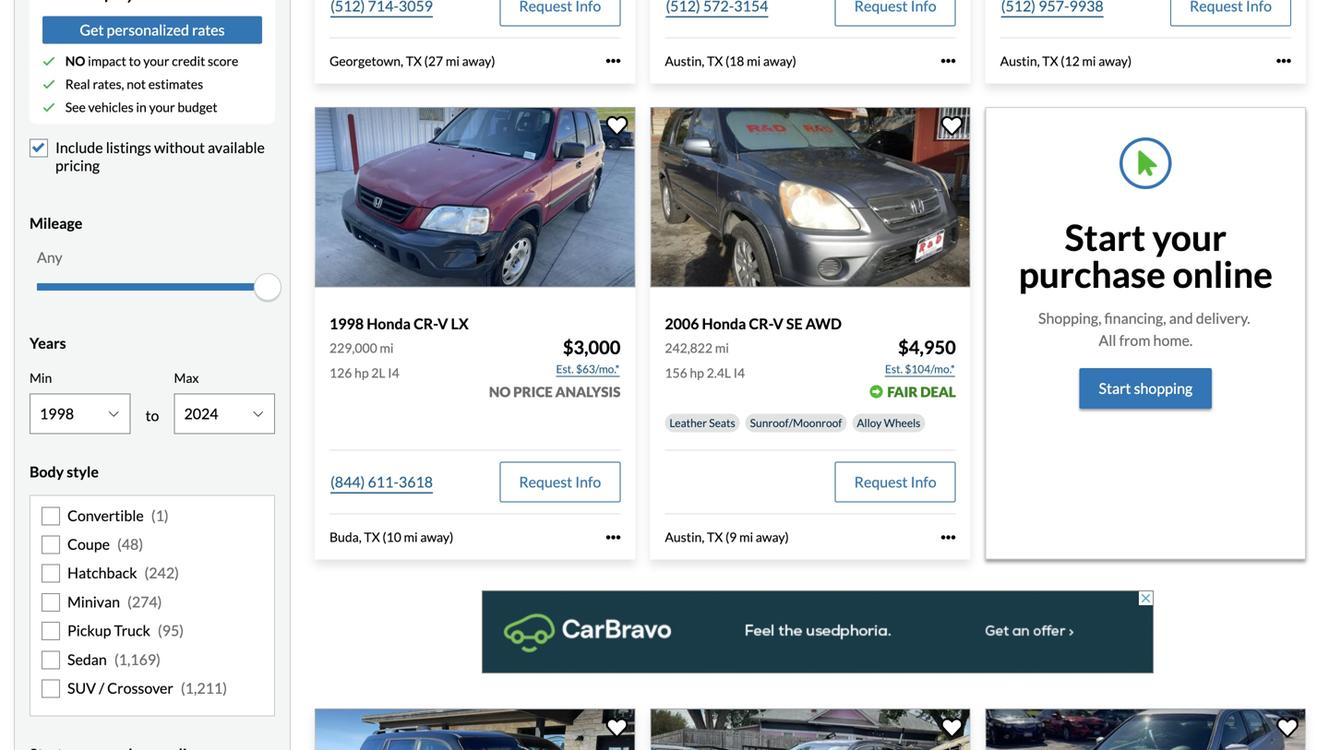 Task type: vqa. For each thing, say whether or not it's contained in the screenshot.
+ corresponding to Price
no



Task type: locate. For each thing, give the bounding box(es) containing it.
mi up 2l
[[380, 340, 394, 356]]

mi up 2.4l
[[715, 340, 729, 356]]

v left se
[[773, 315, 784, 333]]

max
[[174, 370, 199, 386]]

1 horizontal spatial honda
[[702, 315, 746, 333]]

1 horizontal spatial no
[[489, 384, 511, 400]]

tx left (10
[[364, 530, 380, 545]]

no
[[65, 53, 85, 69], [489, 384, 511, 400]]

honda for $3,000
[[367, 315, 411, 333]]

1 honda from the left
[[367, 315, 411, 333]]

0 vertical spatial to
[[129, 53, 141, 69]]

start left shopping
[[1099, 380, 1132, 398]]

see vehicles in your budget
[[65, 99, 218, 115]]

0 horizontal spatial i4
[[388, 365, 400, 381]]

real rates, not estimates
[[65, 76, 203, 92]]

2l
[[371, 365, 386, 381]]

$4,950 est. $104/mo.*
[[885, 337, 956, 376]]

mi inside 242,822 mi 156 hp 2.4l i4
[[715, 340, 729, 356]]

start
[[1065, 216, 1146, 259], [1099, 380, 1132, 398]]

mileage
[[30, 214, 82, 232]]

to up real rates, not estimates
[[129, 53, 141, 69]]

info down wheels
[[911, 473, 937, 491]]

austin, for austin, tx (18 mi away)
[[665, 53, 705, 69]]

2 check image from the top
[[42, 101, 55, 114]]

austin, tx (9 mi away)
[[665, 530, 789, 545]]

blue 2008 honda cr-v lx fwd suv / crossover front-wheel drive automatic image
[[650, 709, 971, 751]]

156
[[665, 365, 688, 381]]

1 check image from the top
[[42, 78, 55, 91]]

1 horizontal spatial to
[[146, 407, 159, 425]]

honda
[[367, 315, 411, 333], [702, 315, 746, 333]]

ellipsis h image
[[942, 54, 956, 68]]

body
[[30, 463, 64, 481]]

request info
[[519, 473, 601, 491], [855, 473, 937, 491]]

ellipsis h image
[[606, 54, 621, 68], [1277, 54, 1292, 68], [606, 530, 621, 545], [942, 530, 956, 545]]

no up the real
[[65, 53, 85, 69]]

$4,950
[[899, 337, 956, 359]]

est. up the analysis
[[556, 362, 574, 376]]

0 horizontal spatial request info
[[519, 473, 601, 491]]

austin,
[[665, 53, 705, 69], [1001, 53, 1040, 69], [665, 530, 705, 545]]

v for $4,950
[[773, 315, 784, 333]]

check image
[[42, 78, 55, 91], [42, 101, 55, 114]]

estimates
[[148, 76, 203, 92]]

your right in
[[149, 99, 175, 115]]

no inside $3,000 est. $63/mo.* no price analysis
[[489, 384, 511, 400]]

i4 for $4,950
[[734, 365, 745, 381]]

tx left (12
[[1043, 53, 1059, 69]]

cr-
[[414, 315, 438, 333], [749, 315, 773, 333]]

1 info from the left
[[576, 473, 601, 491]]

away)
[[462, 53, 495, 69], [764, 53, 797, 69], [1099, 53, 1132, 69], [420, 530, 454, 545], [756, 530, 789, 545]]

away) for buda, tx (10 mi away)
[[420, 530, 454, 545]]

2006 honda cr-v se awd
[[665, 315, 842, 333]]

1 horizontal spatial v
[[773, 315, 784, 333]]

hp
[[355, 365, 369, 381], [690, 365, 704, 381]]

start up financing, in the top of the page
[[1065, 216, 1146, 259]]

info down the analysis
[[576, 473, 601, 491]]

cr- left se
[[749, 315, 773, 333]]

2 cr- from the left
[[749, 315, 773, 333]]

v left lx
[[438, 315, 448, 333]]

check image for see vehicles in your budget
[[42, 101, 55, 114]]

est. $104/mo.* button
[[885, 360, 956, 379]]

est. for $3,000
[[556, 362, 574, 376]]

away) right '(27'
[[462, 53, 495, 69]]

austin, left (12
[[1001, 53, 1040, 69]]

611-
[[368, 473, 399, 491]]

i4 inside 242,822 mi 156 hp 2.4l i4
[[734, 365, 745, 381]]

1 horizontal spatial request info button
[[835, 462, 956, 503]]

austin, left (9 at the bottom of the page
[[665, 530, 705, 545]]

0 horizontal spatial no
[[65, 53, 85, 69]]

mi right (18 at top right
[[747, 53, 761, 69]]

black 2007 honda pilot 4 dr ex-l suv / crossover front-wheel drive automatic image
[[315, 709, 636, 751]]

mi right (9 at the bottom of the page
[[740, 530, 754, 545]]

0 vertical spatial start
[[1065, 216, 1146, 259]]

2.4l
[[707, 365, 731, 381]]

0 horizontal spatial cr-
[[414, 315, 438, 333]]

pickup truck (95)
[[67, 622, 184, 640]]

0 horizontal spatial request
[[519, 473, 573, 491]]

available
[[208, 139, 265, 157]]

start inside button
[[1099, 380, 1132, 398]]

years
[[30, 334, 66, 352]]

/
[[99, 680, 104, 698]]

2 v from the left
[[773, 315, 784, 333]]

tx for (9 mi away)
[[707, 530, 723, 545]]

budget
[[178, 99, 218, 115]]

est. for $4,950
[[885, 362, 903, 376]]

hp left 2l
[[355, 365, 369, 381]]

leather seats
[[670, 416, 736, 430]]

0 horizontal spatial to
[[129, 53, 141, 69]]

mi for (12
[[1083, 53, 1097, 69]]

info
[[576, 473, 601, 491], [911, 473, 937, 491]]

in
[[136, 99, 147, 115]]

cr- for $3,000
[[414, 315, 438, 333]]

real
[[65, 76, 90, 92]]

1 horizontal spatial info
[[911, 473, 937, 491]]

tx left (18 at top right
[[707, 53, 723, 69]]

check image left see
[[42, 101, 55, 114]]

hp inside 242,822 mi 156 hp 2.4l i4
[[690, 365, 704, 381]]

request
[[519, 473, 573, 491], [855, 473, 908, 491]]

personalized
[[107, 21, 189, 39]]

1 horizontal spatial request info
[[855, 473, 937, 491]]

2 i4 from the left
[[734, 365, 745, 381]]

0 horizontal spatial honda
[[367, 315, 411, 333]]

tx left '(27'
[[406, 53, 422, 69]]

2 honda from the left
[[702, 315, 746, 333]]

body style
[[30, 463, 99, 481]]

away) right (12
[[1099, 53, 1132, 69]]

i4 right 2.4l
[[734, 365, 745, 381]]

1 vertical spatial no
[[489, 384, 511, 400]]

2 vertical spatial your
[[1153, 216, 1227, 259]]

1 request from the left
[[519, 473, 573, 491]]

mi right '(27'
[[446, 53, 460, 69]]

and
[[1170, 310, 1194, 328]]

mi for (9
[[740, 530, 754, 545]]

honda right 1998
[[367, 315, 411, 333]]

honda up 242,822 mi 156 hp 2.4l i4
[[702, 315, 746, 333]]

mi right (12
[[1083, 53, 1097, 69]]

1 horizontal spatial est.
[[885, 362, 903, 376]]

to
[[129, 53, 141, 69], [146, 407, 159, 425]]

2 hp from the left
[[690, 365, 704, 381]]

1 vertical spatial start
[[1099, 380, 1132, 398]]

hp inside 229,000 mi 126 hp 2l i4
[[355, 365, 369, 381]]

0 horizontal spatial est.
[[556, 362, 574, 376]]

austin, left (18 at top right
[[665, 53, 705, 69]]

1998
[[330, 315, 364, 333]]

1 vertical spatial your
[[149, 99, 175, 115]]

without
[[154, 139, 205, 157]]

pricing
[[55, 156, 100, 174]]

tx for (27 mi away)
[[406, 53, 422, 69]]

1 horizontal spatial hp
[[690, 365, 704, 381]]

your inside start your purchase online
[[1153, 216, 1227, 259]]

242,822 mi 156 hp 2.4l i4
[[665, 340, 745, 381]]

sedan (1,169)
[[67, 651, 161, 669]]

2 request from the left
[[855, 473, 908, 491]]

start for your
[[1065, 216, 1146, 259]]

all
[[1099, 332, 1117, 350]]

info for second request info button from right
[[576, 473, 601, 491]]

body style button
[[30, 449, 275, 495]]

tx left (9 at the bottom of the page
[[707, 530, 723, 545]]

away) right (10
[[420, 530, 454, 545]]

0 vertical spatial no
[[65, 53, 85, 69]]

0 horizontal spatial v
[[438, 315, 448, 333]]

fair
[[888, 384, 918, 400]]

1 hp from the left
[[355, 365, 369, 381]]

away) right (18 at top right
[[764, 53, 797, 69]]

1 horizontal spatial i4
[[734, 365, 745, 381]]

rates,
[[93, 76, 124, 92]]

1 v from the left
[[438, 315, 448, 333]]

est. up fair at the bottom of page
[[885, 362, 903, 376]]

hp right 156
[[690, 365, 704, 381]]

alabaster silver metallic 2007 honda accord special edition sedan front-wheel drive automatic image
[[986, 709, 1307, 751]]

v
[[438, 315, 448, 333], [773, 315, 784, 333]]

score
[[208, 53, 239, 69]]

check image down check icon on the left top of page
[[42, 78, 55, 91]]

0 vertical spatial your
[[143, 53, 169, 69]]

0 vertical spatial check image
[[42, 78, 55, 91]]

se
[[787, 315, 803, 333]]

request down alloy wheels
[[855, 473, 908, 491]]

1998 honda cr-v lx
[[330, 315, 469, 333]]

1 horizontal spatial cr-
[[749, 315, 773, 333]]

1 est. from the left
[[556, 362, 574, 376]]

request down price
[[519, 473, 573, 491]]

home.
[[1154, 332, 1193, 350]]

(27
[[424, 53, 443, 69]]

est. inside $3,000 est. $63/mo.* no price analysis
[[556, 362, 574, 376]]

shopping
[[1135, 380, 1193, 398]]

austin, for austin, tx (12 mi away)
[[1001, 53, 1040, 69]]

your up estimates
[[143, 53, 169, 69]]

ellipsis h image for austin, tx (9 mi away)
[[942, 530, 956, 545]]

shopping, financing, and delivery. all from home.
[[1039, 310, 1254, 350]]

(844) 611-3618
[[331, 473, 433, 491]]

0 horizontal spatial hp
[[355, 365, 369, 381]]

est. inside $4,950 est. $104/mo.*
[[885, 362, 903, 376]]

alabaster silver metallic 2006 honda cr-v se awd suv / crossover all-wheel drive automatic image
[[650, 107, 971, 287]]

2 est. from the left
[[885, 362, 903, 376]]

buda, tx (10 mi away)
[[330, 530, 454, 545]]

0 horizontal spatial info
[[576, 473, 601, 491]]

1 i4 from the left
[[388, 365, 400, 381]]

0 horizontal spatial request info button
[[500, 462, 621, 503]]

to up the body style dropdown button
[[146, 407, 159, 425]]

ellipsis h image for georgetown, tx (27 mi away)
[[606, 54, 621, 68]]

convertible (1)
[[67, 507, 169, 525]]

include
[[55, 139, 103, 157]]

start inside start your purchase online
[[1065, 216, 1146, 259]]

shopping,
[[1039, 310, 1102, 328]]

$63/mo.*
[[576, 362, 620, 376]]

no left price
[[489, 384, 511, 400]]

i4 inside 229,000 mi 126 hp 2l i4
[[388, 365, 400, 381]]

229,000
[[330, 340, 377, 356]]

price
[[514, 384, 553, 400]]

your up and
[[1153, 216, 1227, 259]]

1 vertical spatial check image
[[42, 101, 55, 114]]

request info button
[[500, 462, 621, 503], [835, 462, 956, 503]]

1 horizontal spatial request
[[855, 473, 908, 491]]

2 info from the left
[[911, 473, 937, 491]]

1 cr- from the left
[[414, 315, 438, 333]]

tx for (18 mi away)
[[707, 53, 723, 69]]

cr- left lx
[[414, 315, 438, 333]]

austin, for austin, tx (9 mi away)
[[665, 530, 705, 545]]

info for 2nd request info button from left
[[911, 473, 937, 491]]

hp for $3,000
[[355, 365, 369, 381]]

away) right (9 at the bottom of the page
[[756, 530, 789, 545]]

mi right (10
[[404, 530, 418, 545]]

i4 right 2l
[[388, 365, 400, 381]]

mi
[[446, 53, 460, 69], [747, 53, 761, 69], [1083, 53, 1097, 69], [380, 340, 394, 356], [715, 340, 729, 356], [404, 530, 418, 545], [740, 530, 754, 545]]

sedan
[[67, 651, 107, 669]]



Task type: describe. For each thing, give the bounding box(es) containing it.
delivery.
[[1197, 310, 1251, 328]]

red 1998 honda cr-v lx suv / crossover front-wheel drive 4-speed automatic image
[[315, 107, 636, 287]]

your for budget
[[149, 99, 175, 115]]

away) for austin, tx (12 mi away)
[[1099, 53, 1132, 69]]

(1,169)
[[114, 651, 161, 669]]

away) for austin, tx (9 mi away)
[[756, 530, 789, 545]]

(9
[[726, 530, 737, 545]]

(1)
[[151, 507, 169, 525]]

get personalized rates button
[[42, 16, 262, 44]]

away) for georgetown, tx (27 mi away)
[[462, 53, 495, 69]]

tx for (12 mi away)
[[1043, 53, 1059, 69]]

$3,000
[[563, 337, 621, 359]]

(95)
[[158, 622, 184, 640]]

your for credit
[[143, 53, 169, 69]]

style
[[67, 463, 99, 481]]

minivan (274)
[[67, 593, 162, 611]]

mi inside 229,000 mi 126 hp 2l i4
[[380, 340, 394, 356]]

check image
[[42, 55, 55, 68]]

rates
[[192, 21, 225, 39]]

include listings without available pricing
[[55, 139, 265, 174]]

1 vertical spatial to
[[146, 407, 159, 425]]

no impact to your credit score
[[65, 53, 239, 69]]

georgetown, tx (27 mi away)
[[330, 53, 495, 69]]

get
[[80, 21, 104, 39]]

242,822
[[665, 340, 713, 356]]

pickup
[[67, 622, 111, 640]]

advertisement region
[[482, 591, 1154, 674]]

purchase
[[1019, 253, 1166, 296]]

(242)
[[144, 564, 179, 582]]

minivan
[[67, 593, 120, 611]]

est. $63/mo.* button
[[555, 360, 621, 379]]

(48)
[[117, 536, 143, 554]]

(844) 611-3618 button
[[330, 462, 434, 503]]

(844)
[[331, 473, 365, 491]]

analysis
[[556, 384, 621, 400]]

229,000 mi 126 hp 2l i4
[[330, 340, 400, 381]]

3618
[[399, 473, 433, 491]]

$104/mo.*
[[905, 362, 955, 376]]

start shopping
[[1099, 380, 1193, 398]]

1 request info button from the left
[[500, 462, 621, 503]]

check image for real rates, not estimates
[[42, 78, 55, 91]]

see
[[65, 99, 86, 115]]

$3,000 est. $63/mo.* no price analysis
[[489, 337, 621, 400]]

2006
[[665, 315, 699, 333]]

convertible
[[67, 507, 144, 525]]

(274)
[[127, 593, 162, 611]]

2 request info button from the left
[[835, 462, 956, 503]]

not
[[127, 76, 146, 92]]

awd
[[806, 315, 842, 333]]

financing,
[[1105, 310, 1167, 328]]

request for second request info button from right
[[519, 473, 573, 491]]

deal
[[921, 384, 956, 400]]

georgetown,
[[330, 53, 404, 69]]

(10
[[383, 530, 402, 545]]

away) for austin, tx (18 mi away)
[[764, 53, 797, 69]]

vehicles
[[88, 99, 134, 115]]

cr- for $4,950
[[749, 315, 773, 333]]

listings
[[106, 139, 151, 157]]

lx
[[451, 315, 469, 333]]

online
[[1173, 253, 1273, 296]]

fair deal
[[888, 384, 956, 400]]

any
[[37, 248, 63, 266]]

alloy
[[857, 416, 882, 430]]

2 request info from the left
[[855, 473, 937, 491]]

i4 for $3,000
[[388, 365, 400, 381]]

wheels
[[884, 416, 921, 430]]

coupe (48)
[[67, 536, 143, 554]]

hatchback (242)
[[67, 564, 179, 582]]

hp for $4,950
[[690, 365, 704, 381]]

ellipsis h image for austin, tx (12 mi away)
[[1277, 54, 1292, 68]]

alloy wheels
[[857, 416, 921, 430]]

leather
[[670, 416, 707, 430]]

mi for (10
[[404, 530, 418, 545]]

hatchback
[[67, 564, 137, 582]]

start for shopping
[[1099, 380, 1132, 398]]

start your purchase online
[[1019, 216, 1273, 296]]

austin, tx (12 mi away)
[[1001, 53, 1132, 69]]

start shopping button
[[1080, 369, 1213, 409]]

mi for (27
[[446, 53, 460, 69]]

sunroof/moonroof
[[750, 416, 842, 430]]

get personalized rates
[[80, 21, 225, 39]]

honda for $4,950
[[702, 315, 746, 333]]

seats
[[709, 416, 736, 430]]

ellipsis h image for buda, tx (10 mi away)
[[606, 530, 621, 545]]

v for $3,000
[[438, 315, 448, 333]]

truck
[[114, 622, 150, 640]]

1 request info from the left
[[519, 473, 601, 491]]

tx for (10 mi away)
[[364, 530, 380, 545]]

suv
[[67, 680, 96, 698]]

(12
[[1061, 53, 1080, 69]]

mi for (18
[[747, 53, 761, 69]]

request for 2nd request info button from left
[[855, 473, 908, 491]]

crossover
[[107, 680, 173, 698]]

years button
[[30, 320, 275, 367]]

(18
[[726, 53, 745, 69]]



